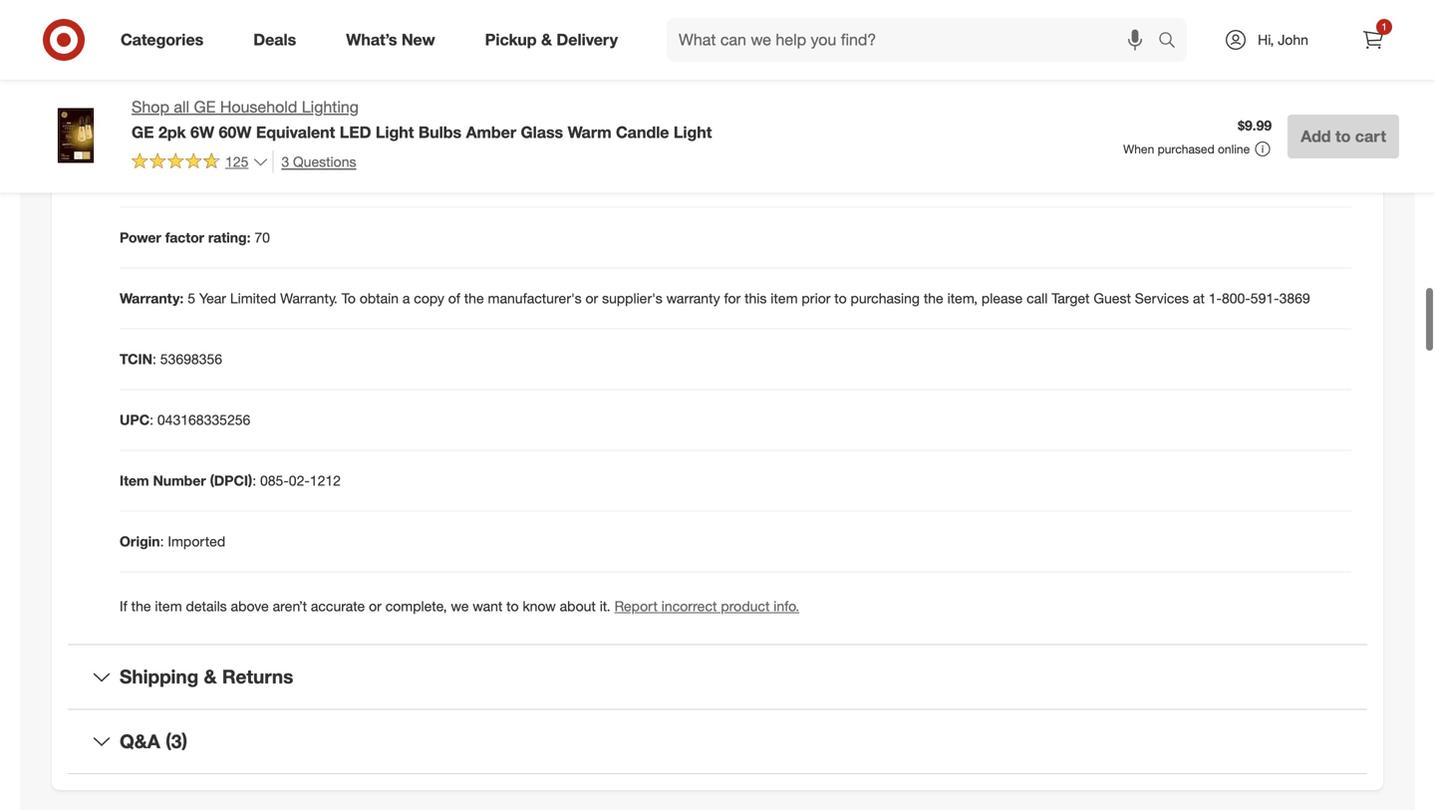 Task type: locate. For each thing, give the bounding box(es) containing it.
complete,
[[385, 597, 447, 615]]

0 horizontal spatial &
[[204, 665, 217, 688]]

: left 043168335256
[[150, 411, 153, 429]]

1 vertical spatial or
[[369, 597, 382, 615]]

1 horizontal spatial or
[[585, 290, 598, 307]]

returns
[[222, 665, 293, 688]]

light
[[120, 107, 153, 125], [376, 122, 414, 142], [674, 122, 712, 142]]

item,
[[947, 290, 978, 307]]

& right pickup
[[541, 30, 552, 49]]

warranty
[[666, 290, 720, 307]]

(3)
[[166, 730, 187, 753]]

warranty:
[[120, 290, 184, 307]]

when purchased online
[[1123, 141, 1250, 156]]

ge down shop
[[132, 122, 154, 142]]

lighting
[[302, 97, 359, 117]]

1 vertical spatial &
[[204, 665, 217, 688]]

search button
[[1149, 18, 1197, 66]]

to inside add to cart "button"
[[1335, 126, 1351, 146]]

copy
[[414, 290, 444, 307]]

125 link
[[132, 150, 268, 175]]

factor
[[165, 229, 204, 246]]

light left 2pk
[[120, 107, 153, 125]]

manufacturer's
[[488, 290, 582, 307]]

& inside "link"
[[541, 30, 552, 49]]

0 vertical spatial or
[[585, 290, 598, 307]]

led
[[340, 122, 371, 142]]

1 horizontal spatial to
[[834, 290, 847, 307]]

ge
[[194, 97, 216, 117], [132, 122, 154, 142]]

the right of
[[464, 290, 484, 307]]

800-
[[1222, 290, 1251, 307]]

085-
[[260, 472, 289, 489]]

online
[[1218, 141, 1250, 156]]

all
[[174, 97, 189, 117]]

2 horizontal spatial to
[[1335, 126, 1351, 146]]

to right prior
[[834, 290, 847, 307]]

the left item,
[[924, 290, 943, 307]]

0 horizontal spatial ge
[[132, 122, 154, 142]]

: for imported
[[160, 533, 164, 550]]

info.
[[774, 597, 799, 615]]

(full
[[285, 107, 311, 125]]

0 horizontal spatial to
[[506, 597, 519, 615]]

cart
[[1355, 126, 1386, 146]]

upc
[[120, 411, 150, 429]]

add
[[1301, 126, 1331, 146]]

imported
[[168, 533, 225, 550]]

or left supplier's
[[585, 290, 598, 307]]

0 vertical spatial item
[[771, 290, 798, 307]]

: left the 085-
[[252, 472, 256, 489]]

q&a (3)
[[120, 730, 187, 753]]

1 vertical spatial to
[[834, 290, 847, 307]]

1 horizontal spatial &
[[541, 30, 552, 49]]

tcin
[[120, 350, 152, 368]]

or right accurate
[[369, 597, 382, 615]]

energy
[[120, 168, 166, 185]]

purchased
[[1158, 141, 1215, 156]]

call
[[1027, 290, 1048, 307]]

: left 53698356
[[152, 350, 156, 368]]

& for pickup
[[541, 30, 552, 49]]

upc : 043168335256
[[120, 411, 250, 429]]

ge right all
[[194, 97, 216, 117]]

what's new link
[[329, 18, 460, 62]]

light right led
[[376, 122, 414, 142]]

the
[[464, 290, 484, 307], [924, 290, 943, 307], [131, 597, 151, 615]]

accurate
[[311, 597, 365, 615]]

to right add at the top right
[[1335, 126, 1351, 146]]

categories link
[[104, 18, 228, 62]]

0 vertical spatial ge
[[194, 97, 216, 117]]

above
[[231, 597, 269, 615]]

0 horizontal spatial the
[[131, 597, 151, 615]]

1 horizontal spatial light
[[376, 122, 414, 142]]

origin : imported
[[120, 533, 225, 550]]

shipping
[[120, 665, 199, 688]]

0 vertical spatial &
[[541, 30, 552, 49]]

guest
[[1094, 290, 1131, 307]]

at
[[1193, 290, 1205, 307]]

2 horizontal spatial the
[[924, 290, 943, 307]]

index:
[[227, 46, 267, 64]]

light right candle
[[674, 122, 712, 142]]

new
[[401, 30, 435, 49]]

item right this at the right top of the page
[[771, 290, 798, 307]]

2 horizontal spatial light
[[674, 122, 712, 142]]

item number (dpci) : 085-02-1212
[[120, 472, 341, 489]]

to right want
[[506, 597, 519, 615]]

product
[[721, 597, 770, 615]]

deals
[[253, 30, 296, 49]]

categories
[[121, 30, 204, 49]]

53698356
[[160, 350, 222, 368]]

the right if
[[131, 597, 151, 615]]

used
[[170, 168, 202, 185]]

hi,
[[1258, 31, 1274, 48]]

043168335256
[[157, 411, 250, 429]]

to
[[342, 290, 356, 307]]

john
[[1278, 31, 1308, 48]]

&
[[541, 30, 552, 49], [204, 665, 217, 688]]

1
[[1382, 20, 1387, 33]]

0 horizontal spatial item
[[155, 597, 182, 615]]

& inside dropdown button
[[204, 665, 217, 688]]

0 horizontal spatial or
[[369, 597, 382, 615]]

1 vertical spatial item
[[155, 597, 182, 615]]

1 horizontal spatial ge
[[194, 97, 216, 117]]

color rendering index: 80
[[120, 46, 286, 64]]

report incorrect product info. button
[[615, 596, 799, 616]]

0 vertical spatial to
[[1335, 126, 1351, 146]]

we
[[451, 597, 469, 615]]

: left "imported"
[[160, 533, 164, 550]]

amber
[[466, 122, 516, 142]]

591-
[[1251, 290, 1279, 307]]

equivalent
[[256, 122, 335, 142]]

& left the returns
[[204, 665, 217, 688]]

tcin : 53698356
[[120, 350, 222, 368]]

item left "details"
[[155, 597, 182, 615]]

to
[[1335, 126, 1351, 146], [834, 290, 847, 307], [506, 597, 519, 615]]

settings:
[[157, 107, 214, 125]]

What can we help you find? suggestions appear below search field
[[667, 18, 1163, 62]]

q&a (3) button
[[68, 710, 1367, 773]]

warranty.
[[280, 290, 338, 307]]



Task type: describe. For each thing, give the bounding box(es) containing it.
rating:
[[208, 229, 251, 246]]

limited
[[230, 290, 276, 307]]

5
[[188, 290, 195, 307]]

3 questions link
[[272, 150, 356, 173]]

bulbs
[[418, 122, 462, 142]]

: for 043168335256
[[150, 411, 153, 429]]

range)
[[314, 107, 359, 125]]

2 vertical spatial to
[[506, 597, 519, 615]]

light settings: dimmable (full range)
[[120, 107, 359, 125]]

obtain
[[360, 290, 399, 307]]

70
[[254, 229, 270, 246]]

search
[[1149, 32, 1197, 51]]

year
[[199, 290, 226, 307]]

pickup
[[485, 30, 537, 49]]

1 horizontal spatial the
[[464, 290, 484, 307]]

1 horizontal spatial item
[[771, 290, 798, 307]]

of
[[448, 290, 460, 307]]

image of ge 2pk 6w 60w equivalent led light bulbs amber glass warm candle light image
[[36, 96, 116, 175]]

about
[[560, 597, 596, 615]]

number
[[153, 472, 206, 489]]

2pk
[[158, 122, 186, 142]]

q&a
[[120, 730, 160, 753]]

shop
[[132, 97, 169, 117]]

questions
[[293, 153, 356, 170]]

delivery
[[557, 30, 618, 49]]

(watts):
[[206, 168, 255, 185]]

(dpci)
[[210, 472, 252, 489]]

want
[[473, 597, 503, 615]]

1 vertical spatial ge
[[132, 122, 154, 142]]

3869
[[1279, 290, 1310, 307]]

0 horizontal spatial light
[[120, 107, 153, 125]]

add to cart button
[[1288, 114, 1399, 158]]

6w
[[190, 122, 214, 142]]

if
[[120, 597, 127, 615]]

what's
[[346, 30, 397, 49]]

household
[[220, 97, 297, 117]]

pickup & delivery
[[485, 30, 618, 49]]

candle
[[616, 122, 669, 142]]

shipping & returns
[[120, 665, 293, 688]]

it.
[[600, 597, 611, 615]]

6.0
[[259, 168, 278, 185]]

power
[[120, 229, 161, 246]]

rendering
[[160, 46, 224, 64]]

3 questions
[[281, 153, 356, 170]]

$9.99
[[1238, 117, 1272, 134]]

1 link
[[1351, 18, 1395, 62]]

this
[[745, 290, 767, 307]]

1212
[[310, 472, 341, 489]]

energy used (watts): 6.0
[[120, 168, 278, 185]]

deals link
[[236, 18, 321, 62]]

: for 53698356
[[152, 350, 156, 368]]

know
[[523, 597, 556, 615]]

please
[[982, 290, 1023, 307]]

warm
[[568, 122, 611, 142]]

when
[[1123, 141, 1154, 156]]

hi, john
[[1258, 31, 1308, 48]]

125
[[225, 153, 249, 170]]

glass
[[521, 122, 563, 142]]

warranty: 5 year limited warranty. to obtain a copy of the manufacturer's or supplier's warranty for this item prior to purchasing the item, please call target guest services at 1-800-591-3869
[[120, 290, 1310, 307]]

prior
[[802, 290, 831, 307]]

02-
[[289, 472, 310, 489]]

incorrect
[[662, 597, 717, 615]]

pickup & delivery link
[[468, 18, 643, 62]]

services
[[1135, 290, 1189, 307]]

a
[[403, 290, 410, 307]]

aren't
[[273, 597, 307, 615]]

shop all ge household lighting ge 2pk 6w 60w equivalent led light bulbs amber glass warm candle light
[[132, 97, 712, 142]]

if the item details above aren't accurate or complete, we want to know about it. report incorrect product info.
[[120, 597, 799, 615]]

details
[[186, 597, 227, 615]]

& for shipping
[[204, 665, 217, 688]]

for
[[724, 290, 741, 307]]

1-
[[1209, 290, 1222, 307]]

dimmable
[[218, 107, 282, 125]]

origin
[[120, 533, 160, 550]]

60w
[[219, 122, 252, 142]]

report
[[615, 597, 658, 615]]

80
[[271, 46, 286, 64]]



Task type: vqa. For each thing, say whether or not it's contained in the screenshot.


